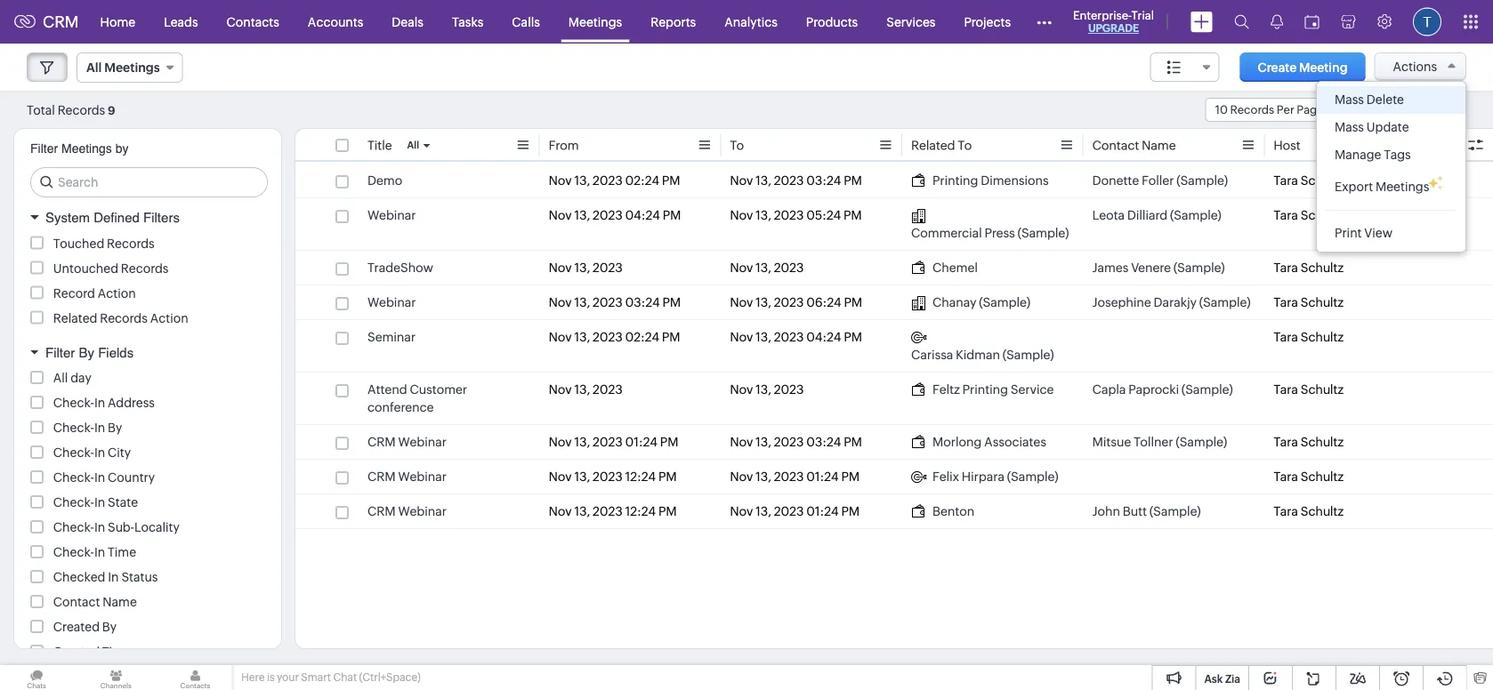 Task type: locate. For each thing, give the bounding box(es) containing it.
4 tara schultz from the top
[[1274, 296, 1344, 310]]

8 schultz from the top
[[1301, 470, 1344, 484]]

schultz for capla paprocki (sample)
[[1301, 383, 1344, 397]]

touched
[[53, 236, 104, 251]]

contacts image
[[159, 666, 232, 691]]

channels image
[[79, 666, 153, 691]]

1 vertical spatial 02:24
[[625, 330, 660, 344]]

related up printing dimensions link
[[911, 138, 956, 153]]

commercial press (sample)
[[911, 226, 1069, 240]]

4 schultz from the top
[[1301, 296, 1344, 310]]

2 tara from the top
[[1274, 208, 1299, 223]]

0 vertical spatial related
[[911, 138, 956, 153]]

8 tara schultz from the top
[[1274, 470, 1344, 484]]

2 vertical spatial crm webinar link
[[368, 503, 447, 521]]

calendar image
[[1305, 15, 1320, 29]]

1 vertical spatial contact name
[[53, 595, 137, 610]]

(sample) for mitsue tollner (sample)
[[1176, 435, 1228, 450]]

related
[[911, 138, 956, 153], [53, 311, 97, 325]]

enterprise-
[[1073, 8, 1132, 22]]

10 records per page
[[1216, 103, 1324, 117]]

title
[[368, 138, 392, 153]]

(sample) inside "link"
[[1176, 435, 1228, 450]]

webinar link down demo link
[[368, 207, 416, 224]]

2 vertical spatial all
[[53, 371, 68, 385]]

darakjy
[[1154, 296, 1197, 310]]

check- for check-in address
[[53, 396, 94, 410]]

calls
[[512, 15, 540, 29]]

in left sub-
[[94, 521, 105, 535]]

1 vertical spatial nov 13, 2023 01:24 pm
[[730, 470, 860, 484]]

leads link
[[150, 0, 212, 43]]

0 vertical spatial nov 13, 2023 03:24 pm
[[730, 174, 862, 188]]

in left state
[[94, 496, 105, 510]]

sub-
[[108, 521, 134, 535]]

3 tara from the top
[[1274, 261, 1299, 275]]

per
[[1277, 103, 1295, 117]]

2 crm webinar link from the top
[[368, 468, 447, 486]]

1 horizontal spatial to
[[958, 138, 972, 153]]

tara for leota dilliard (sample)
[[1274, 208, 1299, 223]]

2 vertical spatial nov 13, 2023 01:24 pm
[[730, 505, 860, 519]]

1 vertical spatial action
[[150, 311, 188, 325]]

(sample) up darakjy
[[1174, 261, 1225, 275]]

nov 13, 2023 02:24 pm for nov 13, 2023 03:24 pm
[[549, 174, 681, 188]]

7 tara schultz from the top
[[1274, 435, 1344, 450]]

2 vertical spatial crm webinar
[[368, 505, 447, 519]]

by
[[79, 345, 94, 360], [108, 421, 122, 435], [102, 620, 117, 635]]

action up filter by fields dropdown button
[[150, 311, 188, 325]]

03:24 for nov 13, 2023 02:24 pm
[[807, 174, 841, 188]]

check- down check-in country
[[53, 496, 94, 510]]

1 vertical spatial related
[[53, 311, 97, 325]]

check- up check-in city
[[53, 421, 94, 435]]

1 vertical spatial crm webinar
[[368, 470, 447, 484]]

check- down all day
[[53, 396, 94, 410]]

printing down carissa kidman (sample)
[[963, 383, 1009, 397]]

2 02:24 from the top
[[625, 330, 660, 344]]

webinar for morlong associates
[[398, 435, 447, 450]]

by up the day
[[79, 345, 94, 360]]

1 vertical spatial contact
[[53, 595, 100, 610]]

related down record
[[53, 311, 97, 325]]

0 vertical spatial 03:24
[[807, 174, 841, 188]]

check- for check-in by
[[53, 421, 94, 435]]

1 crm webinar link from the top
[[368, 433, 447, 451]]

1 horizontal spatial nov 13, 2023 04:24 pm
[[730, 330, 863, 344]]

2 vertical spatial by
[[102, 620, 117, 635]]

(sample) right the tollner
[[1176, 435, 1228, 450]]

0 vertical spatial all
[[86, 61, 102, 75]]

9 inside total records 9
[[108, 104, 115, 117]]

0 vertical spatial filter
[[30, 142, 58, 156]]

1 12:24 from the top
[[625, 470, 656, 484]]

2 nov 13, 2023 02:24 pm from the top
[[549, 330, 681, 344]]

3 crm webinar link from the top
[[368, 503, 447, 521]]

in for address
[[94, 396, 105, 410]]

all up total records 9
[[86, 61, 102, 75]]

time down sub-
[[108, 546, 136, 560]]

1 nov 13, 2023 02:24 pm from the top
[[549, 174, 681, 188]]

0 vertical spatial nov 13, 2023 12:24 pm
[[549, 470, 677, 484]]

1 tara schultz from the top
[[1274, 174, 1344, 188]]

0 horizontal spatial to
[[730, 138, 744, 153]]

meetings inside field
[[104, 61, 160, 75]]

by up created time
[[102, 620, 117, 635]]

(sample) down 'associates' on the right bottom
[[1007, 470, 1059, 484]]

2 created from the top
[[53, 645, 100, 660]]

(sample) up service
[[1003, 348, 1054, 362]]

capla
[[1093, 383, 1126, 397]]

1 horizontal spatial name
[[1142, 138, 1176, 153]]

contact name up donette
[[1093, 138, 1176, 153]]

01:24 for benton
[[807, 505, 839, 519]]

all for all meetings
[[86, 61, 102, 75]]

None field
[[1151, 53, 1220, 82]]

1 vertical spatial printing
[[963, 383, 1009, 397]]

check- for check-in time
[[53, 546, 94, 560]]

1 horizontal spatial 04:24
[[807, 330, 842, 344]]

filter inside dropdown button
[[45, 345, 75, 360]]

in left city
[[94, 446, 105, 460]]

upgrade
[[1089, 22, 1139, 34]]

1 vertical spatial nov 13, 2023 02:24 pm
[[549, 330, 681, 344]]

3 check- from the top
[[53, 446, 94, 460]]

check-in city
[[53, 446, 131, 460]]

services
[[887, 15, 936, 29]]

in up the check-in state
[[94, 471, 105, 485]]

7 tara from the top
[[1274, 435, 1299, 450]]

action
[[98, 286, 136, 300], [150, 311, 188, 325]]

check-in sub-locality
[[53, 521, 180, 535]]

check- for check-in country
[[53, 471, 94, 485]]

(sample) right dilliard
[[1170, 208, 1222, 223]]

create menu image
[[1191, 11, 1213, 32]]

meetings down home
[[104, 61, 160, 75]]

1 vertical spatial 01:24
[[807, 470, 839, 484]]

nov 13, 2023
[[549, 261, 623, 275], [730, 261, 804, 275], [549, 383, 623, 397], [730, 383, 804, 397]]

records right the 10
[[1231, 103, 1275, 117]]

6 check- from the top
[[53, 521, 94, 535]]

mass up manage
[[1335, 120, 1365, 134]]

josephine darakjy (sample)
[[1093, 296, 1251, 310]]

filter meetings by
[[30, 142, 129, 156]]

donette foller (sample)
[[1093, 174, 1228, 188]]

address
[[108, 396, 155, 410]]

schultz for donette foller (sample)
[[1301, 174, 1344, 188]]

filter for filter by fields
[[45, 345, 75, 360]]

2 schultz from the top
[[1301, 208, 1344, 223]]

0 horizontal spatial 9
[[108, 104, 115, 117]]

02:24 for nov 13, 2023 03:24 pm
[[625, 174, 660, 188]]

meeting
[[1300, 60, 1348, 74]]

all meetings
[[86, 61, 160, 75]]

records for total
[[58, 103, 105, 117]]

nov 13, 2023 03:24 pm
[[730, 174, 862, 188], [549, 296, 681, 310], [730, 435, 862, 450]]

2 mass from the top
[[1335, 120, 1365, 134]]

in for state
[[94, 496, 105, 510]]

records for touched
[[107, 236, 155, 251]]

butt
[[1123, 505, 1147, 519]]

in up checked in status
[[94, 546, 105, 560]]

1 horizontal spatial all
[[86, 61, 102, 75]]

related for related to
[[911, 138, 956, 153]]

1 mass from the top
[[1335, 93, 1365, 107]]

morlong associates
[[933, 435, 1047, 450]]

0 vertical spatial by
[[79, 345, 94, 360]]

0 vertical spatial 04:24
[[625, 208, 660, 223]]

records for related
[[100, 311, 148, 325]]

1 vertical spatial nov 13, 2023 03:24 pm
[[549, 296, 681, 310]]

9 right -
[[1389, 103, 1397, 117]]

deals
[[392, 15, 424, 29]]

tara for john butt (sample)
[[1274, 505, 1299, 519]]

contact up donette
[[1093, 138, 1140, 153]]

9 tara from the top
[[1274, 505, 1299, 519]]

2 webinar link from the top
[[368, 294, 416, 312]]

6 tara from the top
[[1274, 383, 1299, 397]]

tara schultz for mitsue tollner (sample)
[[1274, 435, 1344, 450]]

accounts
[[308, 15, 363, 29]]

All Meetings field
[[77, 53, 183, 83]]

meetings for filter meetings by
[[61, 142, 112, 156]]

1 vertical spatial mass
[[1335, 120, 1365, 134]]

mass update link
[[1317, 114, 1466, 142]]

(sample) right butt
[[1150, 505, 1201, 519]]

6 tara schultz from the top
[[1274, 383, 1344, 397]]

feltz printing service link
[[911, 381, 1054, 399]]

records up fields at the left of the page
[[100, 311, 148, 325]]

2 vertical spatial 01:24
[[807, 505, 839, 519]]

12:24
[[625, 470, 656, 484], [625, 505, 656, 519]]

printing
[[933, 174, 979, 188], [963, 383, 1009, 397]]

0 horizontal spatial related
[[53, 311, 97, 325]]

1 horizontal spatial related
[[911, 138, 956, 153]]

1 tara from the top
[[1274, 174, 1299, 188]]

2 horizontal spatial all
[[407, 140, 419, 151]]

customer
[[410, 383, 467, 397]]

1 check- from the top
[[53, 396, 94, 410]]

home
[[100, 15, 135, 29]]

records inside field
[[1231, 103, 1275, 117]]

(sample) for james venere (sample)
[[1174, 261, 1225, 275]]

meetings left by
[[61, 142, 112, 156]]

check- down check-in by
[[53, 446, 94, 460]]

check-in by
[[53, 421, 122, 435]]

associates
[[985, 435, 1047, 450]]

filter by fields
[[45, 345, 134, 360]]

schultz for mitsue tollner (sample)
[[1301, 435, 1344, 450]]

tara for donette foller (sample)
[[1274, 174, 1299, 188]]

foller
[[1142, 174, 1174, 188]]

time
[[108, 546, 136, 560], [102, 645, 131, 660]]

related to
[[911, 138, 972, 153]]

chanay (sample) link
[[911, 294, 1031, 312]]

(sample) for carissa kidman (sample)
[[1003, 348, 1054, 362]]

nov 13, 2023 04:24 pm down nov 13, 2023 06:24 pm at the top
[[730, 330, 863, 344]]

schultz for josephine darakjy (sample)
[[1301, 296, 1344, 310]]

(sample) right the press
[[1018, 226, 1069, 240]]

(sample) right paprocki
[[1182, 383, 1233, 397]]

tara schultz for donette foller (sample)
[[1274, 174, 1344, 188]]

1 webinar link from the top
[[368, 207, 416, 224]]

zia
[[1226, 673, 1241, 685]]

page
[[1297, 103, 1324, 117]]

13,
[[575, 174, 590, 188], [756, 174, 772, 188], [575, 208, 590, 223], [756, 208, 772, 223], [575, 261, 590, 275], [756, 261, 772, 275], [575, 296, 590, 310], [756, 296, 772, 310], [575, 330, 590, 344], [756, 330, 772, 344], [575, 383, 590, 397], [756, 383, 772, 397], [575, 435, 590, 450], [756, 435, 772, 450], [575, 470, 590, 484], [756, 470, 772, 484], [575, 505, 590, 519], [756, 505, 772, 519]]

create meeting
[[1258, 60, 1348, 74]]

1 nov 13, 2023 12:24 pm from the top
[[549, 470, 677, 484]]

9 for 1 - 9
[[1389, 103, 1397, 117]]

row group
[[296, 164, 1494, 530]]

0 vertical spatial contact
[[1093, 138, 1140, 153]]

name down checked in status
[[103, 595, 137, 610]]

create meeting button
[[1240, 53, 1366, 82]]

printing down related to
[[933, 174, 979, 188]]

meetings for export meetings
[[1376, 180, 1430, 194]]

1 vertical spatial 12:24
[[625, 505, 656, 519]]

1 horizontal spatial action
[[150, 311, 188, 325]]

webinar link up seminar link
[[368, 294, 416, 312]]

2023
[[593, 174, 623, 188], [774, 174, 804, 188], [593, 208, 623, 223], [774, 208, 804, 223], [593, 261, 623, 275], [774, 261, 804, 275], [593, 296, 623, 310], [774, 296, 804, 310], [593, 330, 623, 344], [774, 330, 804, 344], [593, 383, 623, 397], [774, 383, 804, 397], [593, 435, 623, 450], [774, 435, 804, 450], [593, 470, 623, 484], [774, 470, 804, 484], [593, 505, 623, 519], [774, 505, 804, 519]]

0 vertical spatial name
[[1142, 138, 1176, 153]]

filters
[[143, 210, 180, 226]]

1 vertical spatial filter
[[45, 345, 75, 360]]

all left the day
[[53, 371, 68, 385]]

mass left the 1
[[1335, 93, 1365, 107]]

created up created time
[[53, 620, 100, 635]]

nov 13, 2023 03:24 pm for nov 13, 2023 01:24 pm
[[730, 435, 862, 450]]

record
[[53, 286, 95, 300]]

name up foller
[[1142, 138, 1176, 153]]

meetings for all meetings
[[104, 61, 160, 75]]

6 schultz from the top
[[1301, 383, 1344, 397]]

5 check- from the top
[[53, 496, 94, 510]]

manage
[[1335, 148, 1382, 162]]

(sample) right darakjy
[[1200, 296, 1251, 310]]

filter up all day
[[45, 345, 75, 360]]

actions
[[1393, 60, 1438, 74]]

crm for benton
[[368, 505, 396, 519]]

9 schultz from the top
[[1301, 505, 1344, 519]]

touched records
[[53, 236, 155, 251]]

capla paprocki (sample)
[[1093, 383, 1233, 397]]

1 horizontal spatial 9
[[1389, 103, 1397, 117]]

check- up checked on the bottom left
[[53, 546, 94, 560]]

1 schultz from the top
[[1301, 174, 1344, 188]]

8 tara from the top
[[1274, 470, 1299, 484]]

check- down check-in city
[[53, 471, 94, 485]]

1 vertical spatial all
[[407, 140, 419, 151]]

related for related records action
[[53, 311, 97, 325]]

0 vertical spatial nov 13, 2023 02:24 pm
[[549, 174, 681, 188]]

(sample) right foller
[[1177, 174, 1228, 188]]

4 check- from the top
[[53, 471, 94, 485]]

9
[[1389, 103, 1397, 117], [108, 104, 115, 117]]

2 12:24 from the top
[[625, 505, 656, 519]]

time up channels image
[[102, 645, 131, 660]]

2 vertical spatial 03:24
[[807, 435, 841, 450]]

0 vertical spatial mass
[[1335, 93, 1365, 107]]

in up check-in by
[[94, 396, 105, 410]]

crm webinar link
[[368, 433, 447, 451], [368, 468, 447, 486], [368, 503, 447, 521]]

nov 13, 2023 04:24 pm down from
[[549, 208, 681, 223]]

3 schultz from the top
[[1301, 261, 1344, 275]]

2 crm webinar from the top
[[368, 470, 447, 484]]

in down the check-in address
[[94, 421, 105, 435]]

0 horizontal spatial all
[[53, 371, 68, 385]]

webinar for felix hirpara (sample)
[[398, 470, 447, 484]]

0 horizontal spatial nov 13, 2023 04:24 pm
[[549, 208, 681, 223]]

0 vertical spatial 12:24
[[625, 470, 656, 484]]

0 vertical spatial crm webinar link
[[368, 433, 447, 451]]

schultz
[[1301, 174, 1344, 188], [1301, 208, 1344, 223], [1301, 261, 1344, 275], [1301, 296, 1344, 310], [1301, 330, 1344, 344], [1301, 383, 1344, 397], [1301, 435, 1344, 450], [1301, 470, 1344, 484], [1301, 505, 1344, 519]]

1 vertical spatial name
[[103, 595, 137, 610]]

hirpara
[[962, 470, 1005, 484]]

1 02:24 from the top
[[625, 174, 660, 188]]

by for created
[[102, 620, 117, 635]]

meetings down tags
[[1376, 180, 1430, 194]]

0 vertical spatial webinar link
[[368, 207, 416, 224]]

(sample) up carissa kidman (sample) link
[[979, 296, 1031, 310]]

7 check- from the top
[[53, 546, 94, 560]]

records for untouched
[[121, 261, 169, 275]]

03:24 for nov 13, 2023 01:24 pm
[[807, 435, 841, 450]]

reports
[[651, 15, 696, 29]]

1 vertical spatial nov 13, 2023 12:24 pm
[[549, 505, 677, 519]]

9 tara schultz from the top
[[1274, 505, 1344, 519]]

records down the touched records on the top left of page
[[121, 261, 169, 275]]

filter for filter meetings by
[[30, 142, 58, 156]]

day
[[71, 371, 92, 385]]

demo
[[368, 174, 403, 188]]

by up city
[[108, 421, 122, 435]]

1 vertical spatial by
[[108, 421, 122, 435]]

(sample) for capla paprocki (sample)
[[1182, 383, 1233, 397]]

0 vertical spatial printing
[[933, 174, 979, 188]]

nov 13, 2023 02:24 pm
[[549, 174, 681, 188], [549, 330, 681, 344]]

contact down checked on the bottom left
[[53, 595, 100, 610]]

all right title
[[407, 140, 419, 151]]

in left status
[[108, 571, 119, 585]]

2 tara schultz from the top
[[1274, 208, 1344, 223]]

by inside dropdown button
[[79, 345, 94, 360]]

donette
[[1093, 174, 1140, 188]]

9 down all meetings
[[108, 104, 115, 117]]

records up the filter meetings by
[[58, 103, 105, 117]]

created
[[53, 620, 100, 635], [53, 645, 100, 660]]

3 tara schultz from the top
[[1274, 261, 1344, 275]]

all inside field
[[86, 61, 102, 75]]

in for status
[[108, 571, 119, 585]]

products link
[[792, 0, 873, 43]]

action up related records action
[[98, 286, 136, 300]]

1 vertical spatial webinar link
[[368, 294, 416, 312]]

morlong
[[933, 435, 982, 450]]

check- for check-in sub-locality
[[53, 521, 94, 535]]

1 crm webinar from the top
[[368, 435, 447, 450]]

created down created by
[[53, 645, 100, 660]]

felix hirpara (sample)
[[933, 470, 1059, 484]]

tara schultz for john butt (sample)
[[1274, 505, 1344, 519]]

2 nov 13, 2023 12:24 pm from the top
[[549, 505, 677, 519]]

0 vertical spatial contact name
[[1093, 138, 1176, 153]]

1 created from the top
[[53, 620, 100, 635]]

1 vertical spatial crm webinar link
[[368, 468, 447, 486]]

check- up check-in time
[[53, 521, 94, 535]]

tags
[[1384, 148, 1411, 162]]

2 check- from the top
[[53, 421, 94, 435]]

1 vertical spatial created
[[53, 645, 100, 660]]

related records action
[[53, 311, 188, 325]]

tradeshow
[[368, 261, 433, 275]]

signals image
[[1271, 14, 1284, 29]]

contact name up created by
[[53, 595, 137, 610]]

0 vertical spatial crm webinar
[[368, 435, 447, 450]]

0 vertical spatial 02:24
[[625, 174, 660, 188]]

check- for check-in city
[[53, 446, 94, 460]]

records down defined
[[107, 236, 155, 251]]

nov 13, 2023 01:24 pm
[[549, 435, 679, 450], [730, 470, 860, 484], [730, 505, 860, 519]]

records
[[58, 103, 105, 117], [1231, 103, 1275, 117], [107, 236, 155, 251], [121, 261, 169, 275], [100, 311, 148, 325]]

0 vertical spatial created
[[53, 620, 100, 635]]

4 tara from the top
[[1274, 296, 1299, 310]]

accounts link
[[294, 0, 378, 43]]

ask
[[1205, 673, 1223, 685]]

0 vertical spatial action
[[98, 286, 136, 300]]

2 vertical spatial nov 13, 2023 03:24 pm
[[730, 435, 862, 450]]

7 schultz from the top
[[1301, 435, 1344, 450]]

navigation
[[1406, 97, 1467, 123]]

filter down total
[[30, 142, 58, 156]]

tara
[[1274, 174, 1299, 188], [1274, 208, 1299, 223], [1274, 261, 1299, 275], [1274, 296, 1299, 310], [1274, 330, 1299, 344], [1274, 383, 1299, 397], [1274, 435, 1299, 450], [1274, 470, 1299, 484], [1274, 505, 1299, 519]]



Task type: vqa. For each thing, say whether or not it's contained in the screenshot.


Task type: describe. For each thing, give the bounding box(es) containing it.
tollner
[[1134, 435, 1174, 450]]

06:24
[[807, 296, 842, 310]]

james venere (sample)
[[1093, 261, 1225, 275]]

3 crm webinar from the top
[[368, 505, 447, 519]]

analytics
[[725, 15, 778, 29]]

search image
[[1235, 14, 1250, 29]]

0 vertical spatial nov 13, 2023 04:24 pm
[[549, 208, 681, 223]]

(sample) for donette foller (sample)
[[1177, 174, 1228, 188]]

all day
[[53, 371, 92, 385]]

leota dilliard (sample)
[[1093, 208, 1222, 223]]

attend customer conference link
[[368, 381, 531, 417]]

0 horizontal spatial name
[[103, 595, 137, 610]]

benton link
[[911, 503, 975, 521]]

tara schultz for capla paprocki (sample)
[[1274, 383, 1344, 397]]

in for country
[[94, 471, 105, 485]]

2 to from the left
[[958, 138, 972, 153]]

0 vertical spatial 01:24
[[625, 435, 658, 450]]

print view
[[1335, 226, 1393, 240]]

(sample) for john butt (sample)
[[1150, 505, 1201, 519]]

chemel
[[933, 261, 978, 275]]

city
[[108, 446, 131, 460]]

update
[[1367, 120, 1410, 134]]

dimensions
[[981, 174, 1049, 188]]

5 tara schultz from the top
[[1274, 330, 1344, 344]]

create menu element
[[1180, 0, 1224, 43]]

meetings link
[[554, 0, 637, 43]]

signals element
[[1260, 0, 1294, 44]]

john butt (sample)
[[1093, 505, 1201, 519]]

mass for mass update
[[1335, 120, 1365, 134]]

crm for morlong associates
[[368, 435, 396, 450]]

leota dilliard (sample) link
[[1093, 207, 1222, 224]]

created for created by
[[53, 620, 100, 635]]

Other Modules field
[[1025, 8, 1064, 36]]

5 tara from the top
[[1274, 330, 1299, 344]]

nov 13, 2023 05:24 pm
[[730, 208, 862, 223]]

tara schultz for james venere (sample)
[[1274, 261, 1344, 275]]

feltz
[[933, 383, 960, 397]]

in for by
[[94, 421, 105, 435]]

seminar
[[368, 330, 416, 344]]

locality
[[134, 521, 180, 535]]

delete
[[1367, 93, 1405, 107]]

0 horizontal spatial contact name
[[53, 595, 137, 610]]

print
[[1335, 226, 1362, 240]]

webinar for benton
[[398, 505, 447, 519]]

tara for josephine darakjy (sample)
[[1274, 296, 1299, 310]]

josephine
[[1093, 296, 1152, 310]]

(sample) for leota dilliard (sample)
[[1170, 208, 1222, 223]]

size image
[[1167, 60, 1182, 76]]

checked
[[53, 571, 105, 585]]

demo link
[[368, 172, 403, 190]]

1 vertical spatial 03:24
[[625, 296, 660, 310]]

attend
[[368, 383, 407, 397]]

carissa kidman (sample)
[[911, 348, 1054, 362]]

by for filter
[[79, 345, 94, 360]]

felix
[[933, 470, 960, 484]]

chanay
[[933, 296, 977, 310]]

01:24 for felix hirpara (sample)
[[807, 470, 839, 484]]

row group containing demo
[[296, 164, 1494, 530]]

projects link
[[950, 0, 1025, 43]]

total
[[27, 103, 55, 117]]

untouched
[[53, 261, 118, 275]]

Search text field
[[31, 168, 267, 197]]

commercial
[[911, 226, 982, 240]]

mass for mass delete
[[1335, 93, 1365, 107]]

(sample) inside "link"
[[979, 296, 1031, 310]]

10 Records Per Page field
[[1206, 98, 1347, 122]]

tara schultz for leota dilliard (sample)
[[1274, 208, 1344, 223]]

0 horizontal spatial action
[[98, 286, 136, 300]]

tara for james venere (sample)
[[1274, 261, 1299, 275]]

check-in address
[[53, 396, 155, 410]]

fields
[[98, 345, 134, 360]]

mitsue tollner (sample) link
[[1093, 433, 1228, 451]]

here
[[241, 672, 265, 684]]

10
[[1216, 103, 1228, 117]]

nov 13, 2023 01:24 pm for benton
[[730, 505, 860, 519]]

tasks link
[[438, 0, 498, 43]]

chats image
[[0, 666, 73, 691]]

morlong associates link
[[911, 433, 1047, 451]]

all for all day
[[53, 371, 68, 385]]

profile image
[[1414, 8, 1442, 36]]

9 for total records 9
[[108, 104, 115, 117]]

records for 10
[[1231, 103, 1275, 117]]

-
[[1381, 103, 1386, 117]]

nov 13, 2023 06:24 pm
[[730, 296, 863, 310]]

created time
[[53, 645, 131, 660]]

analytics link
[[711, 0, 792, 43]]

1 vertical spatial 04:24
[[807, 330, 842, 344]]

crm webinar link for morlong
[[368, 433, 447, 451]]

schultz for john butt (sample)
[[1301, 505, 1344, 519]]

crm for felix hirpara (sample)
[[368, 470, 396, 484]]

leads
[[164, 15, 198, 29]]

all for all
[[407, 140, 419, 151]]

home link
[[86, 0, 150, 43]]

02:24 for nov 13, 2023 04:24 pm
[[625, 330, 660, 344]]

crm webinar for morlong
[[368, 435, 447, 450]]

james venere (sample) link
[[1093, 259, 1225, 277]]

schultz for james venere (sample)
[[1301, 261, 1344, 275]]

john
[[1093, 505, 1121, 519]]

0 vertical spatial time
[[108, 546, 136, 560]]

(sample) for josephine darakjy (sample)
[[1200, 296, 1251, 310]]

1 horizontal spatial contact
[[1093, 138, 1140, 153]]

search element
[[1224, 0, 1260, 44]]

1 vertical spatial nov 13, 2023 04:24 pm
[[730, 330, 863, 344]]

nov 13, 2023 02:24 pm for nov 13, 2023 04:24 pm
[[549, 330, 681, 344]]

from
[[549, 138, 579, 153]]

schultz for leota dilliard (sample)
[[1301, 208, 1344, 223]]

calls link
[[498, 0, 554, 43]]

by
[[115, 142, 129, 156]]

contacts
[[227, 15, 279, 29]]

mass update
[[1335, 120, 1410, 134]]

commercial press (sample) link
[[911, 207, 1075, 242]]

0 horizontal spatial 04:24
[[625, 208, 660, 223]]

created for created time
[[53, 645, 100, 660]]

conference
[[368, 401, 434, 415]]

enterprise-trial upgrade
[[1073, 8, 1154, 34]]

0 vertical spatial nov 13, 2023 01:24 pm
[[549, 435, 679, 450]]

12:24 for felix hirpara (sample)
[[625, 470, 656, 484]]

nov 13, 2023 12:24 pm for benton
[[549, 505, 677, 519]]

tasks
[[452, 15, 484, 29]]

contacts link
[[212, 0, 294, 43]]

mass delete
[[1335, 93, 1405, 107]]

status
[[121, 571, 158, 585]]

12:24 for benton
[[625, 505, 656, 519]]

projects
[[964, 15, 1011, 29]]

tara for capla paprocki (sample)
[[1274, 383, 1299, 397]]

defined
[[94, 210, 140, 226]]

tradeshow link
[[368, 259, 433, 277]]

nov 13, 2023 01:24 pm for felix hirpara (sample)
[[730, 470, 860, 484]]

webinar link for nov 13, 2023 04:24 pm
[[368, 207, 416, 224]]

services link
[[873, 0, 950, 43]]

checked in status
[[53, 571, 158, 585]]

in for sub-
[[94, 521, 105, 535]]

mitsue
[[1093, 435, 1132, 450]]

in for time
[[94, 546, 105, 560]]

nov 13, 2023 12:24 pm for felix hirpara (sample)
[[549, 470, 677, 484]]

in for city
[[94, 446, 105, 460]]

meetings right calls link
[[569, 15, 622, 29]]

1 horizontal spatial contact name
[[1093, 138, 1176, 153]]

here is your smart chat (ctrl+space)
[[241, 672, 421, 684]]

check- for check-in state
[[53, 496, 94, 510]]

nov 13, 2023 03:24 pm for nov 13, 2023 02:24 pm
[[730, 174, 862, 188]]

tara for mitsue tollner (sample)
[[1274, 435, 1299, 450]]

webinar link for nov 13, 2023 03:24 pm
[[368, 294, 416, 312]]

export meetings
[[1335, 180, 1430, 194]]

tara schultz for josephine darakjy (sample)
[[1274, 296, 1344, 310]]

5 schultz from the top
[[1301, 330, 1344, 344]]

export
[[1335, 180, 1374, 194]]

1 to from the left
[[730, 138, 744, 153]]

manage tags link
[[1317, 142, 1466, 169]]

felix hirpara (sample) link
[[911, 468, 1059, 486]]

total records 9
[[27, 103, 115, 117]]

(sample) for felix hirpara (sample)
[[1007, 470, 1059, 484]]

05:24
[[807, 208, 841, 223]]

1 - 9
[[1373, 103, 1397, 117]]

crm webinar for felix
[[368, 470, 447, 484]]

1 vertical spatial time
[[102, 645, 131, 660]]

crm webinar link for felix
[[368, 468, 447, 486]]

(sample) for commercial press (sample)
[[1018, 226, 1069, 240]]

check-in state
[[53, 496, 138, 510]]

profile element
[[1403, 0, 1453, 43]]

carissa kidman (sample) link
[[911, 328, 1075, 364]]

chanay (sample)
[[933, 296, 1031, 310]]

0 horizontal spatial contact
[[53, 595, 100, 610]]

country
[[108, 471, 155, 485]]



